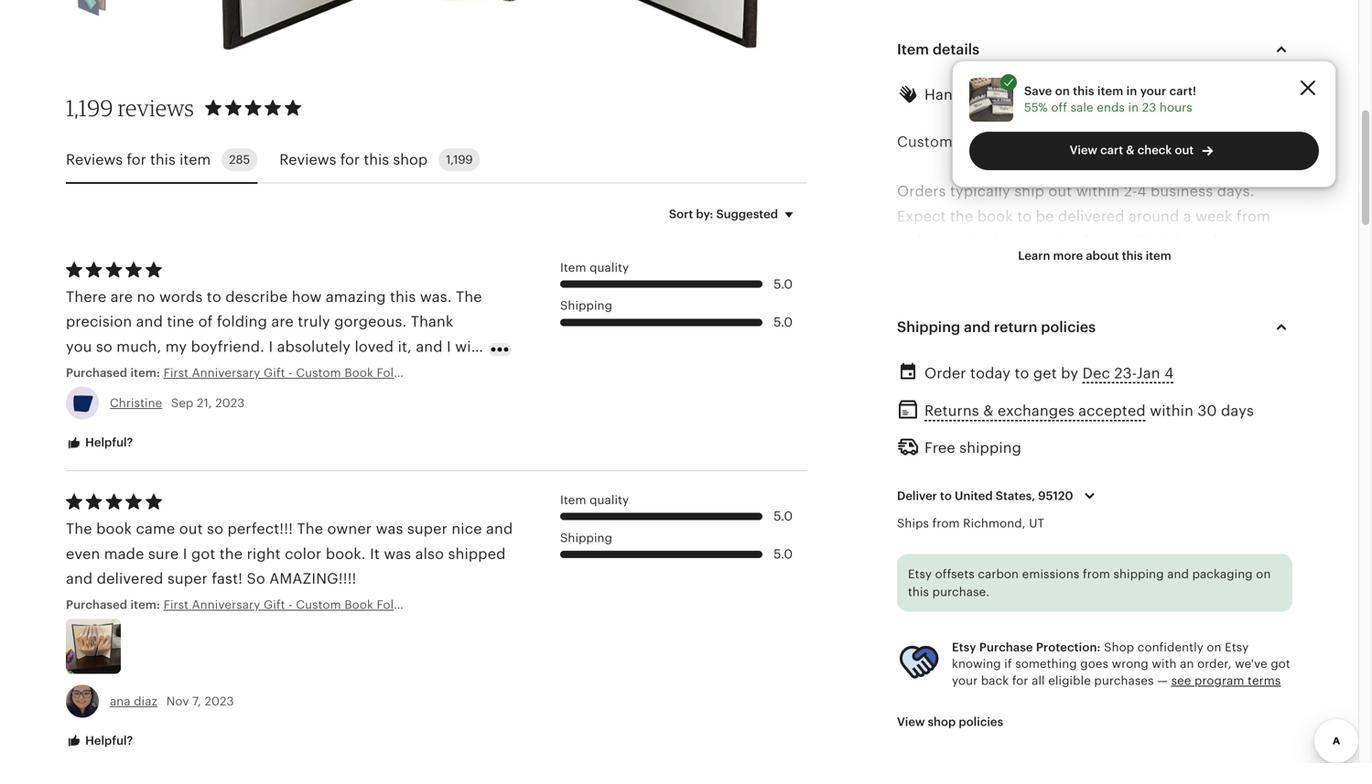 Task type: describe. For each thing, give the bounding box(es) containing it.
1,199 for 1,199 reviews
[[66, 94, 113, 121]]

custom folded book art
[[897, 134, 1071, 150]]

anniversary,
[[1130, 407, 1216, 424]]

words
[[159, 289, 203, 305]]

you inside there are no words to describe how amazing this was. the precision and tine of folding are truly gorgeous. thank you so much, my boyfriend. i absolutely loved it, and i will be ordering more. ♡
[[66, 339, 92, 355]]

view for view shop policies
[[897, 715, 925, 729]]

the book came out so perfect!!! the owner was super nice and even made sure i got the right color book. it was also shipped and delivered super fast! so amazing!!!!
[[66, 521, 513, 587]]

order, inside shop confidently on etsy knowing if something goes wrong with an order, we've got your back for all eligible purchases —
[[1197, 657, 1232, 671]]

got inside shop confidently on etsy knowing if something goes wrong with an order, we've got your back for all eligible purchases —
[[1271, 657, 1291, 671]]

returns
[[925, 403, 979, 419]]

shipping inside dropdown button
[[897, 319, 960, 336]]

book down "created"
[[1022, 607, 1057, 623]]

item for for
[[179, 151, 211, 168]]

reveal
[[1155, 607, 1198, 623]]

2 helpful? button from the top
[[52, 724, 147, 758]]

book up rush
[[977, 208, 1013, 225]]

each
[[897, 607, 932, 623]]

came
[[136, 521, 175, 537]]

dec 23-jan 4 button
[[1083, 360, 1174, 387]]

ultimately
[[1080, 607, 1151, 623]]

1 quality from the top
[[590, 261, 629, 275]]

the right as
[[1057, 407, 1080, 424]]

2 vertical spatial date
[[1073, 731, 1105, 747]]

six).
[[1152, 756, 1181, 763]]

and down even
[[66, 571, 93, 587]]

page inside this listing is for a custom folded book sculpture that displays your wedding date. each piece is made to order, carefully created by intricately hand folding each page of the book to ultimately reveal a wedding date.
[[936, 607, 972, 623]]

the inside orders typically ship out within 2-4 business days. expect the book to be delivered around a week from ordering. rush service is also available by selecting "overnight creation" during checkout. the rush service expedites the production of your book and guarantees to ship out the next business day.
[[1175, 258, 1201, 274]]

etsy inside shop confidently on etsy knowing if something goes wrong with an order, we've got your back for all eligible purchases —
[[1225, 641, 1249, 655]]

to down should
[[1134, 756, 1148, 763]]

and right it,
[[416, 339, 443, 355]]

ana diaz link
[[110, 695, 158, 708]]

next
[[1005, 308, 1036, 324]]

this custom folded book art sculpture is the perfect first anniversary gift. the first anniversary is traditionally known as the paper anniversary, and this personalized book with your wedding date will make the perfect gift! it also makes for a great wedding gift or bridal shower gift.
[[897, 358, 1278, 499]]

item inside dropdown button
[[897, 41, 929, 58]]

knowing
[[952, 657, 1001, 671]]

tine
[[167, 314, 194, 330]]

on inside save on this item in your cart! 55% off sale ends in 23 hours
[[1055, 84, 1070, 98]]

days
[[1221, 403, 1254, 419]]

to up protection:
[[1061, 607, 1076, 623]]

0 horizontal spatial shipping
[[959, 440, 1022, 456]]

of inside orders typically ship out within 2-4 business days. expect the book to be delivered around a week from ordering. rush service is also available by selecting "overnight creation" during checkout. the rush service expedites the production of your book and guarantees to ship out the next business day.
[[1081, 283, 1096, 299]]

tab list containing reviews for this item
[[66, 137, 807, 184]]

be inside orders typically ship out within 2-4 business days. expect the book to be delivered around a week from ordering. rush service is also available by selecting "overnight creation" during checkout. the rush service expedites the production of your book and guarantees to ship out the next business day.
[[1036, 208, 1054, 225]]

get
[[1033, 365, 1057, 382]]

by inside orders typically ship out within 2-4 business days. expect the book to be delivered around a week from ordering. rush service is also available by selecting "overnight creation" during checkout. the rush service expedites the production of your book and guarantees to ship out the next business day.
[[1176, 233, 1194, 250]]

will inside this custom folded book art sculpture is the perfect first anniversary gift. the first anniversary is traditionally known as the paper anniversary, and this personalized book with your wedding date will make the perfect gift! it also makes for a great wedding gift or bridal shower gift.
[[1205, 432, 1229, 449]]

1 anniversary from the left
[[929, 382, 1012, 399]]

1 horizontal spatial service
[[1241, 258, 1292, 274]]

1,199 reviews
[[66, 94, 194, 121]]

states,
[[996, 489, 1035, 503]]

7,
[[192, 695, 201, 708]]

and right nice
[[486, 521, 513, 537]]

return
[[994, 319, 1037, 336]]

the down enter
[[954, 706, 977, 723]]

item details button
[[881, 28, 1309, 72]]

exchanges
[[998, 403, 1074, 419]]

it inside this custom folded book art sculpture is the perfect first anniversary gift. the first anniversary is traditionally known as the paper anniversary, and this personalized book with your wedding date will make the perfect gift! it also makes for a great wedding gift or bridal shower gift.
[[1013, 457, 1023, 474]]

a right reveal on the right bottom of page
[[1202, 607, 1210, 623]]

the up even
[[66, 521, 92, 537]]

1 5.0 from the top
[[774, 277, 793, 291]]

and inside orders typically ship out within 2-4 business days. expect the book to be delivered around a week from ordering. rush service is also available by selecting "overnight creation" during checkout. the rush service expedites the production of your book and guarantees to ship out the next business day.
[[1176, 283, 1203, 299]]

shipping and return policies
[[897, 319, 1096, 336]]

shower
[[961, 482, 1013, 499]]

the right want
[[966, 756, 989, 763]]

out down art
[[1049, 183, 1072, 200]]

amazing!!!!
[[269, 571, 357, 587]]

to down that
[[1243, 557, 1258, 573]]

simply enter the date you would like folded into the book in the "personalization" field on this page before adding to your cart. the date should include any digits you want the book to display (up to six).
[[897, 681, 1287, 763]]

details
[[933, 41, 980, 58]]

delivered inside orders typically ship out within 2-4 business days. expect the book to be delivered around a week from ordering. rush service is also available by selecting "overnight creation" during checkout. the rush service expedites the production of your book and guarantees to ship out the next business day.
[[1058, 208, 1125, 225]]

reviews for reviews for this shop
[[279, 151, 336, 168]]

1 vertical spatial by
[[1061, 365, 1079, 382]]

book down known
[[992, 432, 1028, 449]]

your inside orders typically ship out within 2-4 business days. expect the book to be delivered around a week from ordering. rush service is also available by selecting "overnight creation" during checkout. the rush service expedites the production of your book and guarantees to ship out the next business day.
[[1100, 283, 1132, 299]]

with inside this custom folded book art sculpture is the perfect first anniversary gift. the first anniversary is traditionally known as the paper anniversary, and this personalized book with your wedding date will make the perfect gift! it also makes for a great wedding gift or bridal shower gift.
[[1032, 432, 1063, 449]]

3 5.0 from the top
[[774, 509, 793, 524]]

1 vertical spatial &
[[983, 403, 994, 419]]

95120
[[1038, 489, 1073, 503]]

0 vertical spatial perfect
[[1215, 358, 1267, 374]]

hours
[[1160, 101, 1193, 114]]

known
[[986, 407, 1033, 424]]

enter
[[950, 681, 988, 698]]

hand
[[1165, 582, 1201, 598]]

united
[[955, 489, 993, 503]]

2 horizontal spatial you
[[1055, 681, 1081, 698]]

from inside orders typically ship out within 2-4 business days. expect the book to be delivered around a week from ordering. rush service is also available by selecting "overnight creation" during checkout. the rush service expedites the production of your book and guarantees to ship out the next business day.
[[1237, 208, 1270, 225]]

0 horizontal spatial super
[[167, 571, 208, 587]]

so inside there are no words to describe how amazing this was. the precision and tine of folding are truly gorgeous. thank you so much, my boyfriend. i absolutely loved it, and i will be ordering more. ♡
[[96, 339, 113, 355]]

sale
[[1071, 101, 1094, 114]]

a down richmond,
[[1017, 532, 1026, 548]]

folded inside this listing is for a custom folded book sculpture that displays your wedding date. each piece is made to order, carefully created by intricately hand folding each page of the book to ultimately reveal a wedding date.
[[1087, 532, 1133, 548]]

0 vertical spatial date.
[[1061, 557, 1097, 573]]

1 item: from the top
[[130, 366, 160, 380]]

see program terms link
[[1171, 674, 1281, 688]]

book down the cart.
[[993, 756, 1029, 763]]

the inside simply enter the date you would like folded into the book in the "personalization" field on this page before adding to your cart. the date should include any digits you want the book to display (up to six).
[[1042, 731, 1069, 747]]

purchase
[[979, 641, 1033, 655]]

deliver to united states, 95120 button
[[883, 477, 1115, 515]]

makes
[[1060, 457, 1106, 474]]

this inside dropdown button
[[1122, 249, 1143, 263]]

1 vertical spatial 2023
[[205, 695, 234, 708]]

is up the 30
[[1197, 382, 1209, 399]]

4 5.0 from the top
[[774, 548, 793, 562]]

shop
[[1104, 641, 1134, 655]]

deliver
[[897, 489, 937, 503]]

wedding down "packaging"
[[1214, 607, 1276, 623]]

the down creation"
[[971, 283, 994, 299]]

1 horizontal spatial are
[[271, 314, 294, 330]]

to down view shop policies
[[951, 731, 966, 747]]

gift!
[[980, 457, 1009, 474]]

book down checkout.
[[1136, 283, 1172, 299]]

christine sep 21, 2023
[[110, 396, 245, 410]]

great
[[1146, 457, 1184, 474]]

view for view cart & check out
[[1070, 143, 1098, 157]]

view cart & check out
[[1070, 143, 1194, 157]]

for inside shop confidently on etsy knowing if something goes wrong with an order, we've got your back for all eligible purchases —
[[1012, 674, 1029, 688]]

out down expedites
[[950, 308, 974, 324]]

gift
[[1254, 457, 1278, 474]]

the down if on the right bottom
[[992, 681, 1015, 698]]

include
[[1161, 731, 1214, 747]]

ordering
[[88, 363, 149, 380]]

this inside etsy offsets carbon emissions from shipping and packaging on this purchase.
[[908, 585, 929, 599]]

goes
[[1080, 657, 1109, 671]]

1 vertical spatial gift.
[[1017, 482, 1046, 499]]

the inside this custom folded book art sculpture is the perfect first anniversary gift. the first anniversary is traditionally known as the paper anniversary, and this personalized book with your wedding date will make the perfect gift! it also makes for a great wedding gift or bridal shower gift.
[[1049, 382, 1075, 399]]

1 purchased item: from the top
[[66, 366, 164, 380]]

simply
[[897, 681, 946, 698]]

0 horizontal spatial service
[[1006, 233, 1057, 250]]

2-
[[1124, 183, 1137, 200]]

0 horizontal spatial ship
[[916, 308, 946, 324]]

custom
[[897, 134, 953, 150]]

shop confidently on etsy knowing if something goes wrong with an order, we've got your back for all eligible purchases —
[[952, 641, 1291, 688]]

policies inside button
[[959, 715, 1003, 729]]

check
[[1138, 143, 1172, 157]]

30
[[1198, 403, 1217, 419]]

to inside dropdown button
[[940, 489, 952, 503]]

item for on
[[1097, 84, 1124, 98]]

1 vertical spatial from
[[932, 517, 960, 531]]

0 vertical spatial 2023
[[215, 396, 245, 410]]

protection:
[[1036, 641, 1101, 655]]

creation"
[[978, 258, 1045, 274]]

on inside shop confidently on etsy knowing if something goes wrong with an order, we've got your back for all eligible purchases —
[[1207, 641, 1222, 655]]

wedding down make
[[1188, 457, 1250, 474]]

about
[[1086, 249, 1119, 263]]

from inside etsy offsets carbon emissions from shipping and packaging on this purchase.
[[1083, 567, 1110, 581]]

this inside there are no words to describe how amazing this was. the precision and tine of folding are truly gorgeous. thank you so much, my boyfriend. i absolutely loved it, and i will be ordering more. ♡
[[390, 289, 416, 305]]

1 horizontal spatial ship
[[1014, 183, 1044, 200]]

orders
[[897, 183, 946, 200]]

today
[[970, 365, 1011, 382]]

gorgeous.
[[334, 314, 407, 330]]

2 item: from the top
[[130, 598, 160, 612]]

to down expedites
[[897, 308, 912, 324]]

free shipping
[[925, 440, 1022, 456]]

packaging
[[1192, 567, 1253, 581]]

0 vertical spatial in
[[1127, 84, 1137, 98]]

be inside there are no words to describe how amazing this was. the precision and tine of folding are truly gorgeous. thank you so much, my boyfriend. i absolutely loved it, and i will be ordering more. ♡
[[66, 363, 84, 380]]

how
[[292, 289, 322, 305]]

a inside orders typically ship out within 2-4 business days. expect the book to be delivered around a week from ordering. rush service is also available by selecting "overnight creation" during checkout. the rush service expedites the production of your book and guarantees to ship out the next business day.
[[1183, 208, 1192, 225]]

typically
[[950, 183, 1010, 200]]

1 first from the left
[[897, 382, 925, 399]]

0 vertical spatial was
[[376, 521, 403, 537]]

etsy purchase protection:
[[952, 641, 1101, 655]]

is up hand in the right bottom of the page
[[1184, 557, 1195, 573]]

etsy offsets carbon emissions from shipping and packaging on this purchase.
[[908, 567, 1271, 599]]

2 horizontal spatial i
[[447, 339, 451, 355]]

♡
[[199, 363, 214, 380]]

2 vertical spatial you
[[897, 756, 923, 763]]

and down no
[[136, 314, 163, 330]]

confidently
[[1138, 641, 1204, 655]]

to up learn
[[1017, 208, 1032, 225]]

handmade
[[925, 87, 1002, 103]]

returns & exchanges accepted button
[[925, 398, 1146, 425]]

a inside this custom folded book art sculpture is the perfect first anniversary gift. the first anniversary is traditionally known as the paper anniversary, and this personalized book with your wedding date will make the perfect gift! it also makes for a great wedding gift or bridal shower gift.
[[1134, 457, 1142, 474]]

0 vertical spatial shipping
[[560, 299, 612, 313]]

2 helpful? from the top
[[82, 734, 133, 748]]

0 horizontal spatial perfect
[[924, 457, 976, 474]]

display
[[1052, 756, 1102, 763]]

2 quality from the top
[[590, 493, 629, 507]]

i inside the book came out so perfect!!! the owner was super nice and even made sure i got the right color book. it was also shipped and delivered super fast! so amazing!!!!
[[183, 546, 187, 562]]

with inside shop confidently on etsy knowing if something goes wrong with an order, we've got your back for all eligible purchases —
[[1152, 657, 1177, 671]]

so
[[247, 571, 265, 587]]

is inside orders typically ship out within 2-4 business days. expect the book to be delivered around a week from ordering. rush service is also available by selecting "overnight creation" during checkout. the rush service expedites the production of your book and guarantees to ship out the next business day.
[[1061, 233, 1073, 250]]

etsy for etsy offsets carbon emissions from shipping and packaging on this purchase.
[[908, 567, 932, 581]]

book down simply
[[897, 706, 933, 723]]

1 purchased from the top
[[66, 366, 127, 380]]

in for your
[[1128, 101, 1139, 114]]

selecting
[[1198, 233, 1263, 250]]

0 vertical spatial are
[[110, 289, 133, 305]]

also for book
[[1077, 233, 1106, 250]]

custom inside this custom folded book art sculpture is the perfect first anniversary gift. the first anniversary is traditionally known as the paper anniversary, and this personalized book with your wedding date will make the perfect gift! it also makes for a great wedding gift or bridal shower gift.
[[930, 358, 984, 374]]

1 horizontal spatial i
[[269, 339, 273, 355]]

personalized
[[897, 432, 988, 449]]

1 horizontal spatial &
[[1126, 143, 1135, 157]]

and inside dropdown button
[[964, 319, 990, 336]]

1 helpful? button from the top
[[52, 426, 147, 460]]

book left art
[[1038, 358, 1073, 374]]

1 horizontal spatial super
[[407, 521, 448, 537]]

out right check
[[1175, 143, 1194, 157]]

piece
[[1140, 557, 1180, 573]]

expedites
[[897, 283, 967, 299]]

item details
[[897, 41, 980, 58]]

0 horizontal spatial business
[[1040, 308, 1102, 324]]

1 vertical spatial was
[[384, 546, 411, 562]]

any
[[1218, 731, 1243, 747]]

ships
[[897, 517, 929, 531]]

and inside etsy offsets carbon emissions from shipping and packaging on this purchase.
[[1167, 567, 1189, 581]]

emissions
[[1022, 567, 1080, 581]]

folded inside this custom folded book art sculpture is the perfect first anniversary gift. the first anniversary is traditionally known as the paper anniversary, and this personalized book with your wedding date will make the perfect gift! it also makes for a great wedding gift or bridal shower gift.
[[988, 358, 1033, 374]]

view shop policies button
[[883, 706, 1017, 739]]

sculpture inside this listing is for a custom folded book sculpture that displays your wedding date. each piece is made to order, carefully created by intricately hand folding each page of the book to ultimately reveal a wedding date.
[[1177, 532, 1244, 548]]

wedding up "created"
[[995, 557, 1057, 573]]

this inside save on this item in your cart! 55% off sale ends in 23 hours
[[1073, 84, 1094, 98]]

on inside etsy offsets carbon emissions from shipping and packaging on this purchase.
[[1256, 567, 1271, 581]]

learn
[[1018, 249, 1050, 263]]

policies inside dropdown button
[[1041, 319, 1096, 336]]

folded inside simply enter the date you would like folded into the book in the "personalization" field on this page before adding to your cart. the date should include any digits you want the book to display (up to six).
[[1161, 681, 1207, 698]]

1 item quality from the top
[[560, 261, 629, 275]]

reviews
[[118, 94, 194, 121]]

cart
[[1100, 143, 1123, 157]]



Task type: vqa. For each thing, say whether or not it's contained in the screenshot.
♡
yes



Task type: locate. For each thing, give the bounding box(es) containing it.
0 vertical spatial view
[[1070, 143, 1098, 157]]

helpful?
[[82, 436, 133, 450], [82, 734, 133, 748]]

1 vertical spatial date.
[[897, 631, 933, 648]]

0 horizontal spatial are
[[110, 289, 133, 305]]

shipping inside etsy offsets carbon emissions from shipping and packaging on this purchase.
[[1114, 567, 1164, 581]]

0 vertical spatial gift.
[[1016, 382, 1045, 399]]

item: down much,
[[130, 366, 160, 380]]

2 item quality from the top
[[560, 493, 629, 507]]

folding up boyfriend.
[[217, 314, 267, 330]]

folding inside this listing is for a custom folded book sculpture that displays your wedding date. each piece is made to order, carefully created by intricately hand folding each page of the book to ultimately reveal a wedding date.
[[1205, 582, 1256, 598]]

item inside dropdown button
[[1146, 249, 1171, 263]]

this inside this listing is for a custom folded book sculpture that displays your wedding date. each piece is made to order, carefully created by intricately hand folding each page of the book to ultimately reveal a wedding date.
[[897, 532, 926, 548]]

page down the into
[[1194, 706, 1230, 723]]

date up 'display'
[[1073, 731, 1105, 747]]

5.0
[[774, 277, 793, 291], [774, 315, 793, 330], [774, 509, 793, 524], [774, 548, 793, 562]]

this for this custom folded book art sculpture is the perfect first anniversary gift. the first anniversary is traditionally known as the paper anniversary, and this personalized book with your wedding date will make the perfect gift! it also makes for a great wedding gift or bridal shower gift.
[[897, 358, 926, 374]]

super left nice
[[407, 521, 448, 537]]

so left the perfect!!!
[[207, 521, 223, 537]]

are left 'truly'
[[271, 314, 294, 330]]

to inside there are no words to describe how amazing this was. the precision and tine of folding are truly gorgeous. thank you so much, my boyfriend. i absolutely loved it, and i will be ordering more. ♡
[[207, 289, 221, 305]]

view details of this review photo by ana diaz image
[[66, 619, 121, 674]]

sort
[[669, 207, 693, 221]]

cart!
[[1169, 84, 1197, 98]]

date. down each
[[897, 631, 933, 648]]

order, up each
[[897, 582, 939, 598]]

out inside the book came out so perfect!!! the owner was super nice and even made sure i got the right color book. it was also shipped and delivered super fast! so amazing!!!!
[[179, 521, 203, 537]]

your
[[1140, 84, 1167, 98], [1100, 283, 1132, 299], [1067, 432, 1099, 449], [959, 557, 991, 573], [952, 674, 978, 688], [970, 731, 1002, 747]]

diaz
[[134, 695, 158, 708]]

gift. up ut
[[1017, 482, 1046, 499]]

to down the cart.
[[1033, 756, 1048, 763]]

was right 'book.'
[[384, 546, 411, 562]]

1 horizontal spatial delivered
[[1058, 208, 1125, 225]]

0 vertical spatial within
[[1076, 183, 1120, 200]]

so inside the book came out so perfect!!! the owner was super nice and even made sure i got the right color book. it was also shipped and delivered super fast! so amazing!!!!
[[207, 521, 223, 537]]

if
[[1004, 657, 1012, 671]]

a left great
[[1134, 457, 1142, 474]]

1 horizontal spatial page
[[1194, 706, 1230, 723]]

of right the tine
[[198, 314, 213, 330]]

23
[[1142, 101, 1156, 114]]

all
[[1032, 674, 1045, 688]]

so down precision
[[96, 339, 113, 355]]

1 vertical spatial policies
[[959, 715, 1003, 729]]

0 vertical spatial so
[[96, 339, 113, 355]]

0 vertical spatial will
[[455, 339, 479, 355]]

within for 2-
[[1076, 183, 1120, 200]]

view up adding
[[897, 715, 925, 729]]

within for 30
[[1150, 403, 1194, 419]]

wedding down accepted
[[1103, 432, 1165, 449]]

the inside there are no words to describe how amazing this was. the precision and tine of folding are truly gorgeous. thank you so much, my boyfriend. i absolutely loved it, and i will be ordering more. ♡
[[456, 289, 482, 305]]

0 horizontal spatial from
[[932, 517, 960, 531]]

be left ordering
[[66, 363, 84, 380]]

your up makes in the bottom right of the page
[[1067, 432, 1099, 449]]

0 horizontal spatial custom
[[930, 358, 984, 374]]

1 vertical spatial shop
[[928, 715, 956, 729]]

1 vertical spatial helpful?
[[82, 734, 133, 748]]

2 5.0 from the top
[[774, 315, 793, 330]]

item:
[[130, 366, 160, 380], [130, 598, 160, 612]]

fast!
[[212, 571, 243, 587]]

1 vertical spatial custom
[[1030, 532, 1083, 548]]

created
[[1009, 582, 1064, 598]]

2 reviews from the left
[[279, 151, 336, 168]]

be up learn
[[1036, 208, 1054, 225]]

days.
[[1217, 183, 1255, 200]]

will right it,
[[455, 339, 479, 355]]

reviews down 1,199 reviews
[[66, 151, 123, 168]]

custom inside this listing is for a custom folded book sculpture that displays your wedding date. each piece is made to order, carefully created by intricately hand folding each page of the book to ultimately reveal a wedding date.
[[1030, 532, 1083, 548]]

the up the purchase
[[994, 607, 1018, 623]]

ends
[[1097, 101, 1125, 114]]

2 horizontal spatial etsy
[[1225, 641, 1249, 655]]

your left the cart.
[[970, 731, 1002, 747]]

1 horizontal spatial anniversary
[[1111, 382, 1193, 399]]

there are no words to describe how amazing this was. the precision and tine of folding are truly gorgeous. thank you so much, my boyfriend. i absolutely loved it, and i will be ordering more. ♡
[[66, 289, 482, 380]]

perfect up days
[[1215, 358, 1267, 374]]

etsy up 'knowing'
[[952, 641, 976, 655]]

rush
[[1205, 258, 1237, 274]]

on down that
[[1256, 567, 1271, 581]]

0 horizontal spatial page
[[936, 607, 972, 623]]

page down purchase.
[[936, 607, 972, 623]]

out
[[1175, 143, 1194, 157], [1049, 183, 1072, 200], [950, 308, 974, 324], [179, 521, 203, 537]]

also for and
[[415, 546, 444, 562]]

1 vertical spatial date
[[1019, 681, 1051, 698]]

0 vertical spatial order,
[[897, 582, 939, 598]]

1 horizontal spatial folded
[[1087, 532, 1133, 548]]

0 vertical spatial of
[[1081, 283, 1096, 299]]

business
[[1151, 183, 1213, 200], [1040, 308, 1102, 324]]

policies up art
[[1041, 319, 1096, 336]]

suggested
[[716, 207, 778, 221]]

2 purchased from the top
[[66, 598, 127, 612]]

ut
[[1029, 517, 1045, 531]]

is up during
[[1061, 233, 1073, 250]]

of inside there are no words to describe how amazing this was. the precision and tine of folding are truly gorgeous. thank you so much, my boyfriend. i absolutely loved it, and i will be ordering more. ♡
[[198, 314, 213, 330]]

the
[[950, 208, 973, 225], [971, 283, 994, 299], [978, 308, 1001, 324], [1188, 358, 1211, 374], [1057, 407, 1080, 424], [897, 457, 920, 474], [219, 546, 243, 562], [994, 607, 1018, 623], [992, 681, 1015, 698], [1243, 681, 1266, 698], [954, 706, 977, 723], [966, 756, 989, 763]]

1 vertical spatial ship
[[916, 308, 946, 324]]

your inside save on this item in your cart! 55% off sale ends in 23 hours
[[1140, 84, 1167, 98]]

it inside the book came out so perfect!!! the owner was super nice and even made sure i got the right color book. it was also shipped and delivered super fast! so amazing!!!!
[[370, 546, 380, 562]]

ana diaz nov 7, 2023
[[110, 695, 234, 708]]

item
[[1097, 84, 1124, 98], [179, 151, 211, 168], [1146, 249, 1171, 263]]

0 vertical spatial helpful? button
[[52, 426, 147, 460]]

0 horizontal spatial got
[[191, 546, 215, 562]]

2 horizontal spatial item
[[1146, 249, 1171, 263]]

0 vertical spatial also
[[1077, 233, 1106, 250]]

item up ends
[[1097, 84, 1124, 98]]

book up piece
[[1137, 532, 1173, 548]]

your inside shop confidently on etsy knowing if something goes wrong with an order, we've got your back for all eligible purchases —
[[952, 674, 978, 688]]

0 horizontal spatial date
[[1019, 681, 1051, 698]]

shop inside button
[[928, 715, 956, 729]]

sort by: suggested
[[669, 207, 778, 221]]

this for this listing is for a custom folded book sculpture that displays your wedding date. each piece is made to order, carefully created by intricately hand folding each page of the book to ultimately reveal a wedding date.
[[897, 532, 926, 548]]

0 vertical spatial with
[[1032, 432, 1063, 449]]

this inside this custom folded book art sculpture is the perfect first anniversary gift. the first anniversary is traditionally known as the paper anniversary, and this personalized book with your wedding date will make the perfect gift! it also makes for a great wedding gift or bridal shower gift.
[[1251, 407, 1277, 424]]

book inside the book came out so perfect!!! the owner was super nice and even made sure i got the right color book. it was also shipped and delivered super fast! so amazing!!!!
[[96, 521, 132, 537]]

0 vertical spatial 4
[[1137, 183, 1147, 200]]

item left 285
[[179, 151, 211, 168]]

the left rush
[[1175, 258, 1201, 274]]

precision
[[66, 314, 132, 330]]

0 horizontal spatial of
[[198, 314, 213, 330]]

ship right typically
[[1014, 183, 1044, 200]]

0 vertical spatial by
[[1176, 233, 1194, 250]]

your inside this listing is for a custom folded book sculpture that displays your wedding date. each piece is made to order, carefully created by intricately hand folding each page of the book to ultimately reveal a wedding date.
[[959, 557, 991, 573]]

business down production
[[1040, 308, 1102, 324]]

cart.
[[1006, 731, 1038, 747]]

folding inside there are no words to describe how amazing this was. the precision and tine of folding are truly gorgeous. thank you so much, my boyfriend. i absolutely loved it, and i will be ordering more. ♡
[[217, 314, 267, 330]]

purchased item: down much,
[[66, 366, 164, 380]]

are left no
[[110, 289, 133, 305]]

purchased up the christine
[[66, 366, 127, 380]]

285
[[229, 153, 250, 167]]

1 horizontal spatial business
[[1151, 183, 1213, 200]]

folded down return
[[988, 358, 1033, 374]]

to
[[1017, 208, 1032, 225], [207, 289, 221, 305], [897, 308, 912, 324], [1015, 365, 1029, 382], [940, 489, 952, 503], [1243, 557, 1258, 573], [1061, 607, 1076, 623], [951, 731, 966, 747], [1033, 756, 1048, 763], [1134, 756, 1148, 763]]

page inside simply enter the date you would like folded into the book in the "personalization" field on this page before adding to your cart. the date should include any digits you want the book to display (up to six).
[[1194, 706, 1230, 723]]

item inside save on this item in your cart! 55% off sale ends in 23 hours
[[1097, 84, 1124, 98]]

2 horizontal spatial folded
[[1161, 681, 1207, 698]]

1 horizontal spatial with
[[1152, 657, 1177, 671]]

out right came
[[179, 521, 203, 537]]

rush
[[967, 233, 1002, 250]]

0 vertical spatial you
[[66, 339, 92, 355]]

1 horizontal spatial will
[[1205, 432, 1229, 449]]

0 horizontal spatial be
[[66, 363, 84, 380]]

you down adding
[[897, 756, 923, 763]]

your inside simply enter the date you would like folded into the book in the "personalization" field on this page before adding to your cart. the date should include any digits you want the book to display (up to six).
[[970, 731, 1002, 747]]

and left guarantees
[[1176, 283, 1203, 299]]

purchased
[[66, 366, 127, 380], [66, 598, 127, 612]]

for inside this listing is for a custom folded book sculpture that displays your wedding date. each piece is made to order, carefully created by intricately hand folding each page of the book to ultimately reveal a wedding date.
[[993, 532, 1013, 548]]

2 vertical spatial shipping
[[560, 531, 612, 545]]

shipped
[[448, 546, 506, 562]]

&
[[1126, 143, 1135, 157], [983, 403, 994, 419]]

1 horizontal spatial 4
[[1164, 365, 1174, 382]]

1 vertical spatial delivered
[[97, 571, 163, 587]]

2 vertical spatial item
[[560, 493, 586, 507]]

got inside the book came out so perfect!!! the owner was super nice and even made sure i got the right color book. it was also shipped and delivered super fast! so amazing!!!!
[[191, 546, 215, 562]]

perfect!!!
[[227, 521, 293, 537]]

right
[[247, 546, 281, 562]]

1 vertical spatial quality
[[590, 493, 629, 507]]

0 vertical spatial be
[[1036, 208, 1054, 225]]

are
[[110, 289, 133, 305], [271, 314, 294, 330]]

on down like at the bottom of page
[[1142, 706, 1160, 723]]

2 this from the top
[[897, 532, 926, 548]]

returns & exchanges accepted within 30 days
[[925, 403, 1254, 419]]

the inside this listing is for a custom folded book sculpture that displays your wedding date. each piece is made to order, carefully created by intricately hand folding each page of the book to ultimately reveal a wedding date.
[[994, 607, 1018, 623]]

0 horizontal spatial it
[[370, 546, 380, 562]]

date
[[1169, 432, 1201, 449], [1019, 681, 1051, 698], [1073, 731, 1105, 747]]

1 reviews from the left
[[66, 151, 123, 168]]

to left get
[[1015, 365, 1029, 382]]

etsy for etsy purchase protection:
[[952, 641, 976, 655]]

more
[[1053, 249, 1083, 263]]

folded
[[957, 134, 1006, 150]]

will inside there are no words to describe how amazing this was. the precision and tine of folding are truly gorgeous. thank you so much, my boyfriend. i absolutely loved it, and i will be ordering more. ♡
[[455, 339, 479, 355]]

i right boyfriend.
[[269, 339, 273, 355]]

reviews for this item
[[66, 151, 211, 168]]

1 vertical spatial be
[[66, 363, 84, 380]]

0 horizontal spatial policies
[[959, 715, 1003, 729]]

1 horizontal spatial sculpture
[[1177, 532, 1244, 548]]

item down the around
[[1146, 249, 1171, 263]]

on inside simply enter the date you would like folded into the book in the "personalization" field on this page before adding to your cart. the date should include any digits you want the book to display (up to six).
[[1142, 706, 1160, 723]]

date.
[[1061, 557, 1097, 573], [897, 631, 933, 648]]

4 up the around
[[1137, 183, 1147, 200]]

1 vertical spatial within
[[1150, 403, 1194, 419]]

richmond,
[[963, 517, 1026, 531]]

2 vertical spatial by
[[1068, 582, 1086, 598]]

is right jan
[[1172, 358, 1184, 374]]

before
[[1234, 706, 1280, 723]]

1 vertical spatial sculpture
[[1177, 532, 1244, 548]]

you down precision
[[66, 339, 92, 355]]

1 vertical spatial item
[[560, 261, 586, 275]]

1 horizontal spatial shop
[[928, 715, 956, 729]]

1 horizontal spatial you
[[897, 756, 923, 763]]

this
[[897, 358, 926, 374], [897, 532, 926, 548]]

4 inside orders typically ship out within 2-4 business days. expect the book to be delivered around a week from ordering. rush service is also available by selecting "overnight creation" during checkout. the rush service expedites the production of your book and guarantees to ship out the next business day.
[[1137, 183, 1147, 200]]

made inside the book came out so perfect!!! the owner was super nice and even made sure i got the right color book. it was also shipped and delivered super fast! so amazing!!!!
[[104, 546, 144, 562]]

the left next
[[978, 308, 1001, 324]]

you
[[66, 339, 92, 355], [1055, 681, 1081, 698], [897, 756, 923, 763]]

and inside this custom folded book art sculpture is the perfect first anniversary gift. the first anniversary is traditionally known as the paper anniversary, and this personalized book with your wedding date will make the perfect gift! it also makes for a great wedding gift or bridal shower gift.
[[1220, 407, 1247, 424]]

made inside this listing is for a custom folded book sculpture that displays your wedding date. each piece is made to order, carefully created by intricately hand folding each page of the book to ultimately reveal a wedding date.
[[1199, 557, 1239, 573]]

in for would
[[937, 706, 950, 723]]

0 vertical spatial quality
[[590, 261, 629, 275]]

1 horizontal spatial order,
[[1197, 657, 1232, 671]]

sculpture right art
[[1101, 358, 1168, 374]]

shipping up gift!
[[959, 440, 1022, 456]]

helpful? down christine link
[[82, 436, 133, 450]]

sep
[[171, 396, 194, 410]]

your up day. at top right
[[1100, 283, 1132, 299]]

0 vertical spatial shipping
[[959, 440, 1022, 456]]

23-
[[1114, 365, 1137, 382]]

delivered inside the book came out so perfect!!! the owner was super nice and even made sure i got the right color book. it was also shipped and delivered super fast! so amazing!!!!
[[97, 571, 163, 587]]

1 vertical spatial item:
[[130, 598, 160, 612]]

1 this from the top
[[897, 358, 926, 374]]

would
[[1085, 681, 1129, 698]]

2 horizontal spatial of
[[1081, 283, 1096, 299]]

as
[[1038, 407, 1053, 424]]

(up
[[1106, 756, 1130, 763]]

2 horizontal spatial from
[[1237, 208, 1270, 225]]

2 first from the left
[[1079, 382, 1107, 399]]

within inside orders typically ship out within 2-4 business days. expect the book to be delivered around a week from ordering. rush service is also available by selecting "overnight creation" during checkout. the rush service expedites the production of your book and guarantees to ship out the next business day.
[[1076, 183, 1120, 200]]

the up "or"
[[897, 457, 920, 474]]

will down the 30
[[1205, 432, 1229, 449]]

your up 23
[[1140, 84, 1167, 98]]

0 vertical spatial it
[[1013, 457, 1023, 474]]

learn more about this item
[[1018, 249, 1171, 263]]

2 vertical spatial folded
[[1161, 681, 1207, 698]]

0 vertical spatial purchased item:
[[66, 366, 164, 380]]

1 horizontal spatial folding
[[1205, 582, 1256, 598]]

super down sure
[[167, 571, 208, 587]]

reviews for reviews for this item
[[66, 151, 123, 168]]

week
[[1196, 208, 1233, 225]]

and left return
[[964, 319, 990, 336]]

the up color
[[297, 521, 323, 537]]

0 vertical spatial custom
[[930, 358, 984, 374]]

this inside this custom folded book art sculpture is the perfect first anniversary gift. the first anniversary is traditionally known as the paper anniversary, and this personalized book with your wedding date will make the perfect gift! it also makes for a great wedding gift or bridal shower gift.
[[897, 358, 926, 374]]

1 helpful? from the top
[[82, 436, 133, 450]]

0 vertical spatial 1,199
[[66, 94, 113, 121]]

on
[[1055, 84, 1070, 98], [1256, 567, 1271, 581], [1207, 641, 1222, 655], [1142, 706, 1160, 723]]

view inside button
[[897, 715, 925, 729]]

1 vertical spatial shipping
[[1114, 567, 1164, 581]]

bridal
[[916, 482, 957, 499]]

and up hand in the right bottom of the page
[[1167, 567, 1189, 581]]

ships from richmond, ut
[[897, 517, 1045, 531]]

2 purchased item: from the top
[[66, 598, 164, 612]]

reviews for this shop
[[279, 151, 428, 168]]

shipping and return policies button
[[881, 305, 1309, 349]]

view left cart
[[1070, 143, 1098, 157]]

checkout.
[[1100, 258, 1171, 274]]

in left 23
[[1128, 101, 1139, 114]]

for inside this custom folded book art sculpture is the perfect first anniversary gift. the first anniversary is traditionally known as the paper anniversary, and this personalized book with your wedding date will make the perfect gift! it also makes for a great wedding gift or bridal shower gift.
[[1110, 457, 1130, 474]]

a left week
[[1183, 208, 1192, 225]]

in
[[1127, 84, 1137, 98], [1128, 101, 1139, 114], [937, 706, 950, 723]]

0 horizontal spatial 4
[[1137, 183, 1147, 200]]

etsy up 'we've'
[[1225, 641, 1249, 655]]

terms
[[1248, 674, 1281, 688]]

the inside the book came out so perfect!!! the owner was super nice and even made sure i got the right color book. it was also shipped and delivered super fast! so amazing!!!!
[[219, 546, 243, 562]]

the down the "order today to get by dec 23-jan 4"
[[1049, 382, 1075, 399]]

so
[[96, 339, 113, 355], [207, 521, 223, 537]]

this inside simply enter the date you would like folded into the book in the "personalization" field on this page before adding to your cart. the date should include any digits you want the book to display (up to six).
[[1164, 706, 1190, 723]]

also inside the book came out so perfect!!! the owner was super nice and even made sure i got the right color book. it was also shipped and delivered super fast! so amazing!!!!
[[415, 546, 444, 562]]

0 horizontal spatial also
[[415, 546, 444, 562]]

shop inside tab list
[[393, 151, 428, 168]]

in up adding
[[937, 706, 950, 723]]

should
[[1109, 731, 1157, 747]]

the up the before
[[1243, 681, 1266, 698]]

2 vertical spatial item
[[1146, 249, 1171, 263]]

0 vertical spatial shop
[[393, 151, 428, 168]]

the down typically
[[950, 208, 973, 225]]

1 vertical spatial 4
[[1164, 365, 1174, 382]]

1 vertical spatial with
[[1152, 657, 1177, 671]]

order,
[[897, 582, 939, 598], [1197, 657, 1232, 671]]

first up traditionally
[[897, 382, 925, 399]]

delivered down sure
[[97, 571, 163, 587]]

1 vertical spatial order,
[[1197, 657, 1232, 671]]

this up traditionally
[[897, 358, 926, 374]]

is
[[1061, 233, 1073, 250], [1172, 358, 1184, 374], [1197, 382, 1209, 399], [978, 532, 989, 548], [1184, 557, 1195, 573]]

of
[[1081, 283, 1096, 299], [198, 314, 213, 330], [976, 607, 990, 623]]

0 horizontal spatial folded
[[988, 358, 1033, 374]]

0 horizontal spatial made
[[104, 546, 144, 562]]

the up the 30
[[1188, 358, 1211, 374]]

1 vertical spatial 1,199
[[446, 153, 473, 167]]

i down 'thank'
[[447, 339, 451, 355]]

folding
[[217, 314, 267, 330], [1205, 582, 1256, 598]]

by right get
[[1061, 365, 1079, 382]]

sculpture inside this custom folded book art sculpture is the perfect first anniversary gift. the first anniversary is traditionally known as the paper anniversary, and this personalized book with your wedding date will make the perfect gift! it also makes for a great wedding gift or bridal shower gift.
[[1101, 358, 1168, 374]]

expect
[[897, 208, 946, 225]]

0 vertical spatial item
[[1097, 84, 1124, 98]]

0 vertical spatial delivered
[[1058, 208, 1125, 225]]

and
[[1176, 283, 1203, 299], [136, 314, 163, 330], [964, 319, 990, 336], [416, 339, 443, 355], [1220, 407, 1247, 424], [486, 521, 513, 537], [1167, 567, 1189, 581], [66, 571, 93, 587]]

0 horizontal spatial date.
[[897, 631, 933, 648]]

1 horizontal spatial date
[[1073, 731, 1105, 747]]

also inside orders typically ship out within 2-4 business days. expect the book to be delivered around a week from ordering. rush service is also available by selecting "overnight creation" during checkout. the rush service expedites the production of your book and guarantees to ship out the next business day.
[[1077, 233, 1106, 250]]

guarantees
[[1207, 283, 1287, 299]]

item: down sure
[[130, 598, 160, 612]]

1 horizontal spatial date.
[[1061, 557, 1097, 573]]

1 horizontal spatial made
[[1199, 557, 1239, 573]]

also inside this custom folded book art sculpture is the perfect first anniversary gift. the first anniversary is traditionally known as the paper anniversary, and this personalized book with your wedding date will make the perfect gift! it also makes for a great wedding gift or bridal shower gift.
[[1027, 457, 1056, 474]]

1 vertical spatial business
[[1040, 308, 1102, 324]]

date inside this custom folded book art sculpture is the perfect first anniversary gift. the first anniversary is traditionally known as the paper anniversary, and this personalized book with your wedding date will make the perfect gift! it also makes for a great wedding gift or bridal shower gift.
[[1169, 432, 1201, 449]]

1 vertical spatial purchased item:
[[66, 598, 164, 612]]

production
[[998, 283, 1077, 299]]

1 vertical spatial got
[[1271, 657, 1291, 671]]

of inside this listing is for a custom folded book sculpture that displays your wedding date. each piece is made to order, carefully created by intricately hand folding each page of the book to ultimately reveal a wedding date.
[[976, 607, 990, 623]]

1 vertical spatial this
[[897, 532, 926, 548]]

book.
[[326, 546, 366, 562]]

0 vertical spatial page
[[936, 607, 972, 623]]

1 horizontal spatial got
[[1271, 657, 1291, 671]]

folding down "packaging"
[[1205, 582, 1256, 598]]

is down richmond,
[[978, 532, 989, 548]]

service up guarantees
[[1241, 258, 1292, 274]]

christine
[[110, 396, 162, 410]]

2 anniversary from the left
[[1111, 382, 1193, 399]]

and right the 30
[[1220, 407, 1247, 424]]

0 vertical spatial purchased
[[66, 366, 127, 380]]

it right gift!
[[1013, 457, 1023, 474]]

tab list
[[66, 137, 807, 184]]

describe
[[225, 289, 288, 305]]

"personalization"
[[981, 706, 1102, 723]]

order, inside this listing is for a custom folded book sculpture that displays your wedding date. each piece is made to order, carefully created by intricately hand folding each page of the book to ultimately reveal a wedding date.
[[897, 582, 939, 598]]

or
[[897, 482, 912, 499]]

each
[[1101, 557, 1136, 573]]

by inside this listing is for a custom folded book sculpture that displays your wedding date. each piece is made to order, carefully created by intricately hand folding each page of the book to ultimately reveal a wedding date.
[[1068, 582, 1086, 598]]

to left united
[[940, 489, 952, 503]]

custom down ut
[[1030, 532, 1083, 548]]

in inside simply enter the date you would like folded into the book in the "personalization" field on this page before adding to your cart. the date should include any digits you want the book to display (up to six).
[[937, 706, 950, 723]]

sure
[[148, 546, 179, 562]]

from down days.
[[1237, 208, 1270, 225]]

21,
[[197, 396, 212, 410]]

0 horizontal spatial etsy
[[908, 567, 932, 581]]

1,199 for 1,199
[[446, 153, 473, 167]]

color
[[285, 546, 322, 562]]

1 vertical spatial shipping
[[897, 319, 960, 336]]

your inside this custom folded book art sculpture is the perfect first anniversary gift. the first anniversary is traditionally known as the paper anniversary, and this personalized book with your wedding date will make the perfect gift! it also makes for a great wedding gift or bridal shower gift.
[[1067, 432, 1099, 449]]

ship
[[1014, 183, 1044, 200], [916, 308, 946, 324]]

0 vertical spatial item
[[897, 41, 929, 58]]

date. left each
[[1061, 557, 1097, 573]]

etsy inside etsy offsets carbon emissions from shipping and packaging on this purchase.
[[908, 567, 932, 581]]



